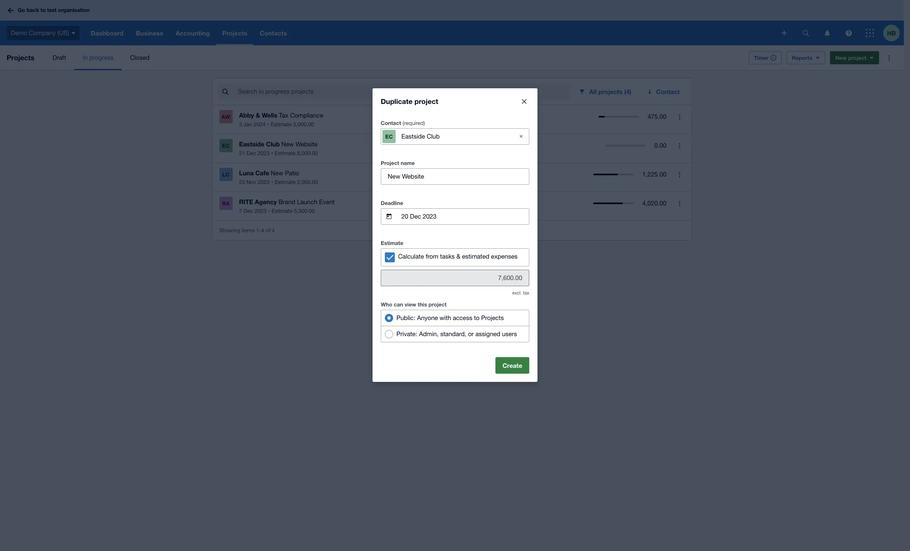 Task type: describe. For each thing, give the bounding box(es) containing it.
• inside the rite agency brand launch event 7 dec 2023 • estimate 5,500.00
[[268, 208, 270, 214]]

all
[[589, 88, 597, 95]]

1 vertical spatial ec
[[222, 142, 230, 149]]

dec inside the rite agency brand launch event 7 dec 2023 • estimate 5,500.00
[[244, 208, 253, 214]]

private: admin, standard, or assigned users
[[397, 330, 517, 337]]

name
[[401, 159, 415, 166]]

2 horizontal spatial svg image
[[825, 30, 830, 36]]

contact button
[[641, 83, 686, 100]]

& inside duplicate project dialog
[[457, 253, 460, 260]]

23
[[239, 179, 245, 185]]

tax
[[279, 112, 288, 119]]

who
[[381, 301, 392, 308]]

new inside popup button
[[835, 54, 847, 61]]

to inside "hb" banner
[[41, 7, 46, 13]]

create button
[[496, 357, 529, 374]]

dec inside eastside club new website 21 dec 2023 • estimate 8,000.00
[[247, 150, 256, 156]]

from
[[426, 253, 438, 260]]

luna cafe new patio 23 nov 2023 • estimate 2,000.00
[[239, 169, 318, 185]]

2 4 from the left
[[272, 227, 275, 233]]

475.00
[[648, 113, 667, 120]]

estimate inside luna cafe new patio 23 nov 2023 • estimate 2,000.00
[[275, 179, 296, 185]]

svg image inside demo company (us) popup button
[[71, 32, 75, 34]]

rite agency brand launch event 7 dec 2023 • estimate 5,500.00
[[239, 198, 335, 214]]

or
[[468, 330, 474, 337]]

• inside eastside club new website 21 dec 2023 • estimate 8,000.00
[[271, 150, 273, 156]]

Search in progress projects search field
[[237, 84, 570, 99]]

contact (required)
[[381, 119, 425, 126]]

2023 inside the rite agency brand launch event 7 dec 2023 • estimate 5,500.00
[[255, 208, 267, 214]]

expenses
[[491, 253, 518, 260]]

brand
[[279, 198, 295, 205]]

group inside duplicate project dialog
[[381, 310, 529, 342]]

Find or create a contact field
[[401, 129, 510, 144]]

eastside
[[239, 140, 264, 148]]

of
[[266, 227, 270, 233]]

clear image
[[513, 128, 529, 145]]

eastside club new website 21 dec 2023 • estimate 8,000.00
[[239, 140, 318, 156]]

items
[[242, 227, 255, 233]]

new project button
[[830, 51, 879, 64]]

reports button
[[787, 51, 825, 64]]

to inside duplicate project dialog
[[474, 314, 480, 321]]

estimate inside the rite agency brand launch event 7 dec 2023 • estimate 5,500.00
[[272, 208, 293, 214]]

closed
[[130, 54, 150, 61]]

who can view this project
[[381, 301, 447, 308]]

estimate inside duplicate project dialog
[[381, 240, 403, 246]]

excl.
[[512, 290, 522, 295]]

0 horizontal spatial projects
[[7, 53, 34, 62]]

access
[[453, 314, 472, 321]]

(4)
[[624, 88, 632, 95]]

hb button
[[883, 21, 904, 45]]

aw
[[222, 113, 230, 120]]

5,500.00
[[294, 208, 315, 214]]

svg image inside go back to last organisation link
[[8, 8, 14, 13]]

this
[[418, 301, 427, 308]]

Deadline field
[[401, 209, 529, 224]]

draft
[[53, 54, 66, 61]]

• inside abby & wells tax compliance 3 jan 2024 • estimate 3,000.00
[[267, 121, 269, 127]]

go back to last organisation link
[[5, 3, 95, 18]]

tax
[[523, 290, 529, 295]]

1-
[[256, 227, 261, 233]]

new for luna cafe
[[271, 170, 283, 177]]

close image
[[522, 99, 527, 104]]

progress
[[89, 54, 114, 61]]

with
[[440, 314, 451, 321]]

3,000.00
[[293, 121, 314, 127]]

1,225.00
[[642, 171, 667, 178]]

deadline
[[381, 199, 403, 206]]

showing items 1-4 of 4
[[219, 227, 275, 233]]

assigned
[[476, 330, 500, 337]]

0.00
[[655, 142, 667, 149]]

3
[[239, 121, 242, 127]]

rite
[[239, 198, 253, 205]]

new for eastside club
[[281, 141, 294, 148]]

2,000.00
[[297, 179, 318, 185]]

luna
[[239, 169, 254, 177]]

projects
[[598, 88, 623, 95]]

in progress link
[[74, 45, 122, 70]]

hb
[[887, 29, 896, 37]]

& inside abby & wells tax compliance 3 jan 2024 • estimate 3,000.00
[[256, 111, 260, 119]]

wells
[[262, 111, 277, 119]]

in
[[83, 54, 88, 61]]

(required)
[[403, 120, 425, 126]]

cafe
[[255, 169, 269, 177]]

view
[[405, 301, 416, 308]]

2023 for club
[[258, 150, 270, 156]]

all projects (4)
[[589, 88, 632, 95]]

event
[[319, 198, 335, 205]]

patio
[[285, 170, 299, 177]]



Task type: vqa. For each thing, say whether or not it's contained in the screenshot.
'More row options' image at the bottom of the page
no



Task type: locate. For each thing, give the bounding box(es) containing it.
7
[[239, 208, 242, 214]]

create
[[503, 362, 522, 369]]

admin,
[[419, 330, 439, 337]]

0 vertical spatial dec
[[247, 150, 256, 156]]

contact for contact (required)
[[381, 119, 401, 126]]

0 vertical spatial projects
[[7, 53, 34, 62]]

4
[[261, 227, 264, 233], [272, 227, 275, 233]]

1 horizontal spatial svg image
[[71, 32, 75, 34]]

launch
[[297, 198, 317, 205]]

demo company (us) button
[[0, 21, 84, 45]]

ra
[[222, 200, 230, 207]]

& up 2024
[[256, 111, 260, 119]]

svg image up the reports popup button
[[825, 30, 830, 36]]

2023 down cafe
[[258, 179, 270, 185]]

duplicate project dialog
[[373, 88, 538, 382]]

contact
[[656, 88, 680, 95], [381, 119, 401, 126]]

go
[[18, 7, 25, 13]]

project
[[848, 54, 866, 61], [415, 97, 438, 105], [429, 301, 447, 308]]

1 vertical spatial projects
[[481, 314, 504, 321]]

demo
[[11, 29, 27, 36]]

timer
[[754, 54, 769, 61]]

0 vertical spatial project
[[848, 54, 866, 61]]

• down agency
[[268, 208, 270, 214]]

estimated
[[462, 253, 489, 260]]

• down 'club'
[[271, 150, 273, 156]]

2024
[[254, 121, 266, 127]]

estimate down 'club'
[[275, 150, 296, 156]]

contact inside duplicate project dialog
[[381, 119, 401, 126]]

0 vertical spatial contact
[[656, 88, 680, 95]]

2023 for cafe
[[258, 179, 270, 185]]

reports
[[792, 54, 812, 61]]

club
[[266, 140, 280, 148]]

last
[[47, 7, 56, 13]]

1 vertical spatial project
[[415, 97, 438, 105]]

dec
[[247, 150, 256, 156], [244, 208, 253, 214]]

estimate inside eastside club new website 21 dec 2023 • estimate 8,000.00
[[275, 150, 296, 156]]

navigation
[[84, 21, 776, 45]]

project for new project
[[848, 54, 866, 61]]

timer button
[[749, 51, 782, 64]]

0 horizontal spatial to
[[41, 7, 46, 13]]

project
[[381, 159, 399, 166]]

0 vertical spatial 2023
[[258, 150, 270, 156]]

1 vertical spatial contact
[[381, 119, 401, 126]]

standard,
[[440, 330, 466, 337]]

0 horizontal spatial contact
[[381, 119, 401, 126]]

public:
[[397, 314, 415, 321]]

0 horizontal spatial 4
[[261, 227, 264, 233]]

closed link
[[122, 45, 158, 70]]

• up agency
[[271, 179, 273, 185]]

• right 2024
[[267, 121, 269, 127]]

duplicate
[[381, 97, 413, 105]]

1 horizontal spatial projects
[[481, 314, 504, 321]]

users
[[502, 330, 517, 337]]

projects
[[7, 53, 34, 62], [481, 314, 504, 321]]

contact inside popup button
[[656, 88, 680, 95]]

(us)
[[58, 29, 69, 36]]

lc
[[222, 171, 229, 178]]

0 horizontal spatial svg image
[[8, 8, 14, 13]]

1 vertical spatial to
[[474, 314, 480, 321]]

4,020.00
[[642, 200, 667, 207]]

group
[[381, 310, 529, 342]]

1 vertical spatial new
[[281, 141, 294, 148]]

navigation inside "hb" banner
[[84, 21, 776, 45]]

abby & wells tax compliance 3 jan 2024 • estimate 3,000.00
[[239, 111, 323, 127]]

Project name field
[[381, 169, 529, 184]]

public: anyone with access to projects
[[397, 314, 504, 321]]

anyone
[[417, 314, 438, 321]]

hb banner
[[0, 0, 904, 45]]

to
[[41, 7, 46, 13], [474, 314, 480, 321]]

projects down demo
[[7, 53, 34, 62]]

e.g. 10,000.00 field
[[381, 270, 529, 286]]

1 horizontal spatial ec
[[385, 133, 393, 140]]

private:
[[397, 330, 417, 337]]

4 right of
[[272, 227, 275, 233]]

organisation
[[58, 7, 90, 13]]

21
[[239, 150, 245, 156]]

1 vertical spatial 2023
[[258, 179, 270, 185]]

estimate
[[271, 121, 292, 127], [275, 150, 296, 156], [275, 179, 296, 185], [272, 208, 293, 214], [381, 240, 403, 246]]

showing
[[219, 227, 240, 233]]

estimate down brand
[[272, 208, 293, 214]]

company
[[29, 29, 56, 36]]

svg image left go
[[8, 8, 14, 13]]

2023
[[258, 150, 270, 156], [258, 179, 270, 185], [255, 208, 267, 214]]

abby
[[239, 111, 254, 119]]

ec down contact (required)
[[385, 133, 393, 140]]

1 horizontal spatial contact
[[656, 88, 680, 95]]

new inside eastside club new website 21 dec 2023 • estimate 8,000.00
[[281, 141, 294, 148]]

2023 inside eastside club new website 21 dec 2023 • estimate 8,000.00
[[258, 150, 270, 156]]

projects up assigned
[[481, 314, 504, 321]]

contact up 475.00
[[656, 88, 680, 95]]

go back to last organisation
[[18, 7, 90, 13]]

2 vertical spatial project
[[429, 301, 447, 308]]

1 vertical spatial &
[[457, 253, 460, 260]]

estimate down tax
[[271, 121, 292, 127]]

new inside luna cafe new patio 23 nov 2023 • estimate 2,000.00
[[271, 170, 283, 177]]

ec inside dialog
[[385, 133, 393, 140]]

website
[[296, 141, 318, 148]]

svg image right (us)
[[71, 32, 75, 34]]

demo company (us)
[[11, 29, 69, 36]]

2023 down agency
[[255, 208, 267, 214]]

estimate inside abby & wells tax compliance 3 jan 2024 • estimate 3,000.00
[[271, 121, 292, 127]]

close button
[[516, 93, 533, 110]]

compliance
[[290, 112, 323, 119]]

contact down duplicate
[[381, 119, 401, 126]]

1 vertical spatial dec
[[244, 208, 253, 214]]

• inside luna cafe new patio 23 nov 2023 • estimate 2,000.00
[[271, 179, 273, 185]]

ec left eastside
[[222, 142, 230, 149]]

& right tasks
[[457, 253, 460, 260]]

1 horizontal spatial &
[[457, 253, 460, 260]]

0 horizontal spatial &
[[256, 111, 260, 119]]

tasks
[[440, 253, 455, 260]]

contact for contact
[[656, 88, 680, 95]]

8,000.00
[[297, 150, 318, 156]]

2023 down 'club'
[[258, 150, 270, 156]]

project name
[[381, 159, 415, 166]]

2 vertical spatial new
[[271, 170, 283, 177]]

svg image
[[8, 8, 14, 13], [825, 30, 830, 36], [71, 32, 75, 34]]

group containing public: anyone with access to projects
[[381, 310, 529, 342]]

to left last
[[41, 7, 46, 13]]

all projects (4) button
[[574, 83, 638, 100]]

excl. tax
[[512, 290, 529, 295]]

new right the reports popup button
[[835, 54, 847, 61]]

new right cafe
[[271, 170, 283, 177]]

1 horizontal spatial 4
[[272, 227, 275, 233]]

draft link
[[44, 45, 74, 70]]

project for duplicate project
[[415, 97, 438, 105]]

dec right 21
[[247, 150, 256, 156]]

0 vertical spatial new
[[835, 54, 847, 61]]

new project
[[835, 54, 866, 61]]

dec right '7' on the left top of page
[[244, 208, 253, 214]]

1 4 from the left
[[261, 227, 264, 233]]

ec
[[385, 133, 393, 140], [222, 142, 230, 149]]

0 vertical spatial &
[[256, 111, 260, 119]]

calculate
[[398, 253, 424, 260]]

nov
[[247, 179, 256, 185]]

2023 inside luna cafe new patio 23 nov 2023 • estimate 2,000.00
[[258, 179, 270, 185]]

0 vertical spatial to
[[41, 7, 46, 13]]

can
[[394, 301, 403, 308]]

0 horizontal spatial ec
[[222, 142, 230, 149]]

new right 'club'
[[281, 141, 294, 148]]

4 left of
[[261, 227, 264, 233]]

projects inside group
[[481, 314, 504, 321]]

2 vertical spatial 2023
[[255, 208, 267, 214]]

estimate down patio
[[275, 179, 296, 185]]

jan
[[244, 121, 252, 127]]

1 horizontal spatial to
[[474, 314, 480, 321]]

0 vertical spatial ec
[[385, 133, 393, 140]]

to right access
[[474, 314, 480, 321]]

duplicate project
[[381, 97, 438, 105]]

agency
[[255, 198, 277, 205]]

•
[[267, 121, 269, 127], [271, 150, 273, 156], [271, 179, 273, 185], [268, 208, 270, 214]]

project inside popup button
[[848, 54, 866, 61]]

estimate up calculate
[[381, 240, 403, 246]]

in progress
[[83, 54, 114, 61]]

svg image
[[866, 29, 874, 37], [803, 30, 809, 36], [846, 30, 852, 36], [782, 31, 787, 35]]



